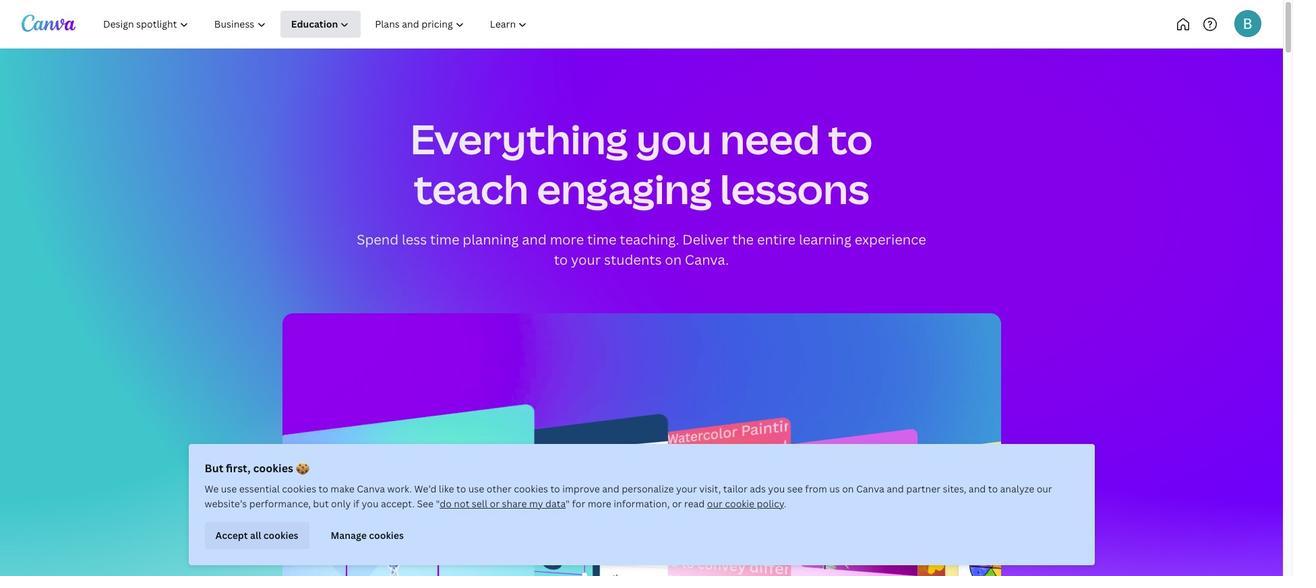Task type: describe. For each thing, give the bounding box(es) containing it.
2 use from the left
[[469, 483, 485, 496]]

if
[[353, 498, 360, 511]]

see
[[417, 498, 434, 511]]

manage cookies
[[331, 529, 404, 542]]

1 or from the left
[[490, 498, 500, 511]]

manage
[[331, 529, 367, 542]]

" inside we use essential cookies to make canva work. we'd like to use other cookies to improve and personalize your visit, tailor ads you see from us on canva and partner sites, and to analyze our website's performance, but only if you accept. see "
[[436, 498, 440, 511]]

the
[[732, 231, 754, 249]]

🍪
[[296, 461, 309, 476]]

our inside we use essential cookies to make canva work. we'd like to use other cookies to improve and personalize your visit, tailor ads you see from us on canva and partner sites, and to analyze our website's performance, but only if you accept. see "
[[1037, 483, 1053, 496]]

1 canva from the left
[[357, 483, 385, 496]]

canva.
[[685, 251, 729, 269]]

need
[[720, 111, 820, 167]]

and inside spend less time planning and more time teaching. deliver the entire learning experience to your students on canva.
[[522, 231, 547, 249]]

our cookie policy link
[[707, 498, 784, 511]]

my
[[529, 498, 543, 511]]

ads
[[750, 483, 766, 496]]

1 vertical spatial more
[[588, 498, 612, 511]]

everything
[[410, 111, 628, 167]]

analyze
[[1001, 483, 1035, 496]]

all
[[250, 529, 261, 542]]

work.
[[388, 483, 412, 496]]

lessons
[[720, 161, 870, 217]]

us
[[830, 483, 840, 496]]

teaching.
[[620, 231, 680, 249]]

learning
[[799, 231, 852, 249]]

teach
[[414, 161, 529, 217]]

you inside everything you need to teach engaging lessons
[[636, 111, 712, 167]]

2 or from the left
[[672, 498, 682, 511]]

more inside spend less time planning and more time teaching. deliver the entire learning experience to your students on canva.
[[550, 231, 584, 249]]

on inside we use essential cookies to make canva work. we'd like to use other cookies to improve and personalize your visit, tailor ads you see from us on canva and partner sites, and to analyze our website's performance, but only if you accept. see "
[[843, 483, 854, 496]]

policy
[[757, 498, 784, 511]]

first,
[[226, 461, 251, 476]]

your inside spend less time planning and more time teaching. deliver the entire learning experience to your students on canva.
[[571, 251, 601, 269]]

information,
[[614, 498, 670, 511]]

like
[[439, 483, 454, 496]]

we
[[205, 483, 219, 496]]

to inside everything you need to teach engaging lessons
[[829, 111, 873, 167]]

your inside we use essential cookies to make canva work. we'd like to use other cookies to improve and personalize your visit, tailor ads you see from us on canva and partner sites, and to analyze our website's performance, but only if you accept. see "
[[676, 483, 697, 496]]

and up do not sell or share my data " for more information, or read our cookie policy .
[[602, 483, 620, 496]]

cookies down the 🍪
[[282, 483, 316, 496]]

tailor
[[724, 483, 748, 496]]

and left the partner
[[887, 483, 904, 496]]

1 use from the left
[[221, 483, 237, 496]]

planning
[[463, 231, 519, 249]]

spend less time planning and more time teaching. deliver the entire learning experience to your students on canva.
[[357, 231, 927, 269]]

experience
[[855, 231, 927, 249]]

spend
[[357, 231, 399, 249]]

other
[[487, 483, 512, 496]]

but
[[313, 498, 329, 511]]

see
[[788, 483, 803, 496]]

cookies down accept.
[[369, 529, 404, 542]]

less
[[402, 231, 427, 249]]



Task type: vqa. For each thing, say whether or not it's contained in the screenshot.
page, to the right
no



Task type: locate. For each thing, give the bounding box(es) containing it.
0 horizontal spatial time
[[430, 231, 460, 249]]

accept all cookies
[[215, 529, 298, 542]]

essential
[[239, 483, 280, 496]]

performance,
[[249, 498, 311, 511]]

2 horizontal spatial you
[[768, 483, 785, 496]]

0 vertical spatial your
[[571, 251, 601, 269]]

on
[[665, 251, 682, 269], [843, 483, 854, 496]]

your
[[571, 251, 601, 269], [676, 483, 697, 496]]

but first, cookies 🍪
[[205, 461, 309, 476]]

or
[[490, 498, 500, 511], [672, 498, 682, 511]]

for
[[572, 498, 586, 511]]

our down 'visit,'
[[707, 498, 723, 511]]

0 vertical spatial our
[[1037, 483, 1053, 496]]

we use essential cookies to make canva work. we'd like to use other cookies to improve and personalize your visit, tailor ads you see from us on canva and partner sites, and to analyze our website's performance, but only if you accept. see "
[[205, 483, 1053, 511]]

time
[[430, 231, 460, 249], [588, 231, 617, 249]]

1 horizontal spatial you
[[636, 111, 712, 167]]

partner
[[907, 483, 941, 496]]

1 horizontal spatial more
[[588, 498, 612, 511]]

1 horizontal spatial time
[[588, 231, 617, 249]]

1 " from the left
[[436, 498, 440, 511]]

0 horizontal spatial more
[[550, 231, 584, 249]]

time right less
[[430, 231, 460, 249]]

everything you need to teach engaging lessons
[[410, 111, 873, 217]]

cookies
[[253, 461, 293, 476], [282, 483, 316, 496], [514, 483, 548, 496], [264, 529, 298, 542], [369, 529, 404, 542]]

only
[[331, 498, 351, 511]]

0 horizontal spatial or
[[490, 498, 500, 511]]

0 horizontal spatial your
[[571, 251, 601, 269]]

canva right us
[[857, 483, 885, 496]]

time up students
[[588, 231, 617, 249]]

sell
[[472, 498, 488, 511]]

1 time from the left
[[430, 231, 460, 249]]

entire
[[757, 231, 796, 249]]

1 horizontal spatial "
[[566, 498, 570, 511]]

2 canva from the left
[[857, 483, 885, 496]]

you
[[636, 111, 712, 167], [768, 483, 785, 496], [362, 498, 379, 511]]

0 vertical spatial you
[[636, 111, 712, 167]]

use up sell
[[469, 483, 485, 496]]

2 " from the left
[[566, 498, 570, 511]]

data
[[546, 498, 566, 511]]

more
[[550, 231, 584, 249], [588, 498, 612, 511]]

1 vertical spatial your
[[676, 483, 697, 496]]

"
[[436, 498, 440, 511], [566, 498, 570, 511]]

deliver
[[683, 231, 729, 249]]

use
[[221, 483, 237, 496], [469, 483, 485, 496]]

canva up "if"
[[357, 483, 385, 496]]

2 vertical spatial you
[[362, 498, 379, 511]]

0 horizontal spatial on
[[665, 251, 682, 269]]

do
[[440, 498, 452, 511]]

on inside spend less time planning and more time teaching. deliver the entire learning experience to your students on canva.
[[665, 251, 682, 269]]

our right analyze
[[1037, 483, 1053, 496]]

do not sell or share my data link
[[440, 498, 566, 511]]

1 vertical spatial on
[[843, 483, 854, 496]]

engaging
[[537, 161, 712, 217]]

0 vertical spatial more
[[550, 231, 584, 249]]

cookies right the all on the bottom of the page
[[264, 529, 298, 542]]

and
[[522, 231, 547, 249], [602, 483, 620, 496], [887, 483, 904, 496], [969, 483, 986, 496]]

read
[[684, 498, 705, 511]]

1 horizontal spatial your
[[676, 483, 697, 496]]

top level navigation element
[[92, 11, 585, 38]]

cookies up "my"
[[514, 483, 548, 496]]

and right sites,
[[969, 483, 986, 496]]

not
[[454, 498, 470, 511]]

or right sell
[[490, 498, 500, 511]]

0 horizontal spatial you
[[362, 498, 379, 511]]

2 time from the left
[[588, 231, 617, 249]]

0 horizontal spatial canva
[[357, 483, 385, 496]]

or left read
[[672, 498, 682, 511]]

0 vertical spatial on
[[665, 251, 682, 269]]

personalize
[[622, 483, 674, 496]]

on right us
[[843, 483, 854, 496]]

to inside spend less time planning and more time teaching. deliver the entire learning experience to your students on canva.
[[554, 251, 568, 269]]

your up read
[[676, 483, 697, 496]]

accept.
[[381, 498, 415, 511]]

canva
[[357, 483, 385, 496], [857, 483, 885, 496]]

make
[[331, 483, 355, 496]]

to
[[829, 111, 873, 167], [554, 251, 568, 269], [319, 483, 328, 496], [457, 483, 466, 496], [551, 483, 560, 496], [989, 483, 998, 496]]

your left students
[[571, 251, 601, 269]]

we'd
[[414, 483, 437, 496]]

use up website's
[[221, 483, 237, 496]]

on down teaching.
[[665, 251, 682, 269]]

website's
[[205, 498, 247, 511]]

1 vertical spatial our
[[707, 498, 723, 511]]

" left for
[[566, 498, 570, 511]]

1 vertical spatial you
[[768, 483, 785, 496]]

sites,
[[943, 483, 967, 496]]

.
[[784, 498, 787, 511]]

1 horizontal spatial our
[[1037, 483, 1053, 496]]

1 horizontal spatial canva
[[857, 483, 885, 496]]

1 horizontal spatial or
[[672, 498, 682, 511]]

manage cookies button
[[320, 523, 415, 550]]

improve
[[563, 483, 600, 496]]

our
[[1037, 483, 1053, 496], [707, 498, 723, 511]]

0 horizontal spatial use
[[221, 483, 237, 496]]

accept
[[215, 529, 248, 542]]

cookies up essential
[[253, 461, 293, 476]]

students
[[604, 251, 662, 269]]

0 horizontal spatial our
[[707, 498, 723, 511]]

from
[[806, 483, 827, 496]]

but
[[205, 461, 223, 476]]

accept all cookies button
[[205, 523, 309, 550]]

1 horizontal spatial on
[[843, 483, 854, 496]]

0 horizontal spatial "
[[436, 498, 440, 511]]

visit,
[[700, 483, 721, 496]]

share
[[502, 498, 527, 511]]

and right planning
[[522, 231, 547, 249]]

" right see
[[436, 498, 440, 511]]

1 horizontal spatial use
[[469, 483, 485, 496]]

cookie
[[725, 498, 755, 511]]

do not sell or share my data " for more information, or read our cookie policy .
[[440, 498, 787, 511]]



